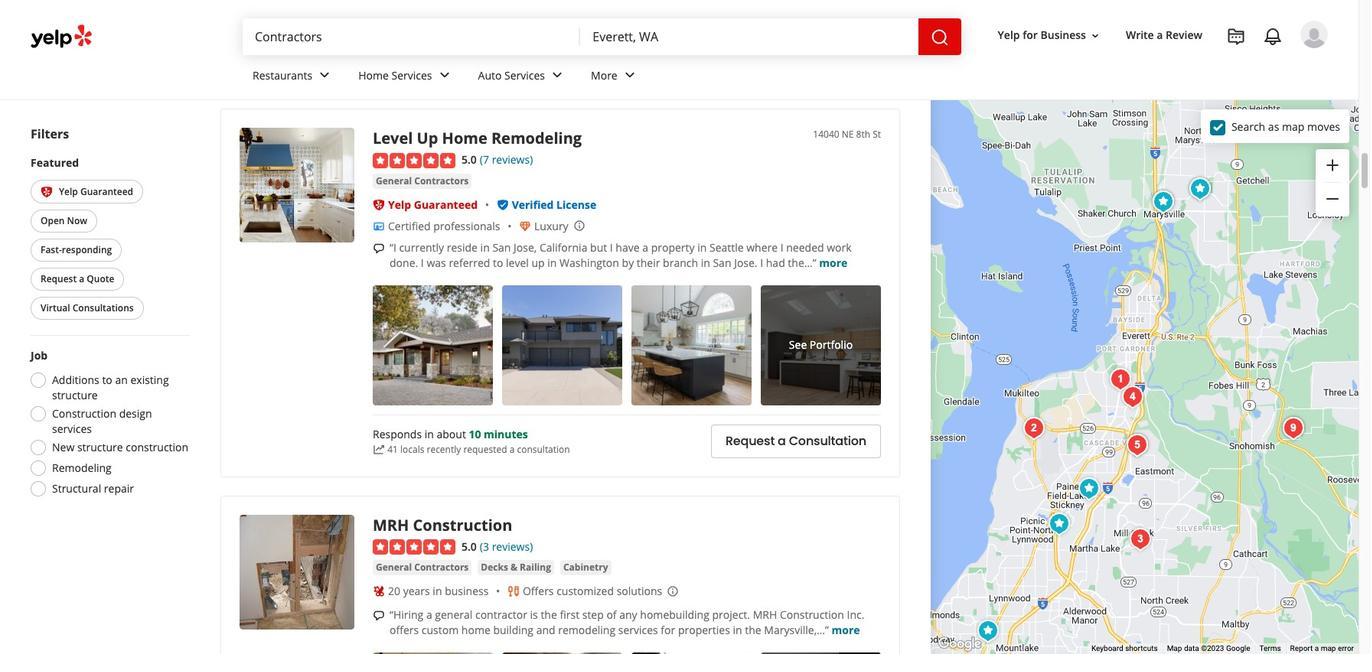 Task type: vqa. For each thing, say whether or not it's contained in the screenshot.
the topmost reviews)
yes



Task type: describe. For each thing, give the bounding box(es) containing it.
16 years in business v2 image
[[373, 586, 385, 598]]

properties
[[678, 624, 730, 638]]

request for request a quote
[[41, 273, 77, 286]]

"hiring a general contractor is the first step of any homebuilding project. mrh construction inc. offers custom home building and remodeling services for properties in the marysville,…"
[[390, 608, 865, 638]]

featured group
[[28, 155, 190, 323]]

(3 reviews)
[[480, 540, 533, 554]]

i right "but"
[[610, 240, 613, 255]]

map data ©2023 google
[[1167, 645, 1251, 653]]

20 years in business
[[388, 585, 489, 599]]

1 vertical spatial the
[[745, 624, 762, 638]]

branch
[[663, 256, 698, 270]]

map
[[1167, 645, 1183, 653]]

portfolio
[[810, 338, 853, 352]]

0 horizontal spatial san
[[493, 240, 511, 255]]

responding
[[62, 244, 112, 257]]

"i currently reside in san jose, california but i have a property in seattle where i needed work done. i was referred to level up in washington by their branch in san jose. i had the…"
[[390, 240, 852, 270]]

home services
[[359, 68, 432, 82]]

1 vertical spatial san
[[713, 256, 732, 270]]

41
[[388, 444, 398, 457]]

washington
[[560, 256, 619, 270]]

consultations
[[73, 302, 134, 315]]

decks & railing button
[[478, 561, 554, 576]]

property
[[651, 240, 695, 255]]

in right branch on the top of page
[[701, 256, 710, 270]]

is
[[530, 608, 538, 623]]

1 vertical spatial structure
[[77, 441, 123, 455]]

a for request a quote
[[79, 273, 84, 286]]

marysville,…"
[[764, 624, 829, 638]]

more for "hiring a general contractor is the first step of any homebuilding project. mrh construction inc. offers custom home building and remodeling services for properties in the marysville,…"
[[832, 624, 860, 638]]

solutions
[[617, 585, 662, 599]]

©2023
[[1202, 645, 1225, 653]]

see portfolio
[[789, 338, 853, 352]]

remodeling
[[558, 624, 616, 638]]

luxury
[[535, 219, 569, 233]]

yelp for business
[[998, 28, 1087, 42]]

write
[[1126, 28, 1154, 42]]

(7 reviews)
[[480, 152, 533, 167]]

recently for 14
[[427, 56, 461, 69]]

first
[[560, 608, 580, 623]]

1 horizontal spatial yelp guaranteed button
[[388, 197, 478, 212]]

keyboard shortcuts button
[[1092, 644, 1158, 655]]

(3 reviews) link
[[480, 538, 533, 555]]

map for error
[[1321, 645, 1337, 653]]

5.0 link for construction
[[462, 538, 477, 555]]

24 chevron down v2 image for more
[[621, 66, 639, 85]]

inc.
[[847, 608, 865, 623]]

request a quote button
[[31, 268, 124, 291]]

16 trending v2 image
[[373, 57, 385, 69]]

review
[[1166, 28, 1203, 42]]

restaurants
[[253, 68, 313, 82]]

reviews) for level up home remodeling
[[492, 152, 533, 167]]

option group containing job
[[26, 349, 190, 502]]

reviews) for mrh construction
[[492, 540, 533, 554]]

certified professionals
[[388, 219, 500, 233]]

consultation inside request a virtual consultation link
[[789, 46, 867, 63]]

level
[[373, 128, 413, 149]]

seattle
[[710, 240, 744, 255]]

up
[[417, 128, 438, 149]]

5.0 link for up
[[462, 151, 477, 168]]

16 trending v2 image
[[373, 444, 385, 456]]

featured
[[31, 155, 79, 170]]

taylor-built construction image
[[1185, 174, 1216, 204]]

new
[[52, 441, 75, 455]]

grand residence image
[[973, 616, 1003, 647]]

write a review link
[[1120, 22, 1209, 49]]

decks & railing link
[[478, 561, 554, 576]]

24 chevron down v2 image for home services
[[435, 66, 454, 85]]

project.
[[713, 608, 750, 623]]

a inside "i currently reside in san jose, california but i have a property in seattle where i needed work done. i was referred to level up in washington by their branch in san jose. i had the…"
[[643, 240, 649, 255]]

business
[[1041, 28, 1087, 42]]

have
[[616, 240, 640, 255]]

license
[[557, 197, 597, 212]]

report a map error link
[[1291, 645, 1355, 653]]

done.
[[390, 256, 418, 270]]

contractors for 2nd general contractors button from the top of the page
[[414, 562, 469, 575]]

(3
[[480, 540, 489, 554]]

repair
[[104, 482, 134, 497]]

0 vertical spatial mrh
[[373, 515, 409, 536]]

see portfolio link
[[761, 285, 881, 406]]

business
[[445, 585, 489, 599]]

2 general contractors from the top
[[376, 562, 469, 575]]

north seattle handyman image
[[1019, 413, 1049, 444]]

1 general contractors from the top
[[376, 174, 469, 187]]

search as map moves
[[1232, 119, 1341, 134]]

requested for 41 locals recently requested a consultation
[[464, 444, 507, 457]]

business categories element
[[240, 55, 1329, 100]]

construction inside construction design services
[[52, 407, 116, 421]]

consultation for 41 locals recently requested a consultation
[[517, 444, 570, 457]]

a for write a review
[[1157, 28, 1163, 42]]

offers
[[390, 624, 419, 638]]

new structure construction
[[52, 441, 188, 455]]

railing
[[520, 562, 551, 575]]

see
[[789, 338, 807, 352]]

had
[[766, 256, 785, 270]]

2 general contractors link from the top
[[373, 561, 472, 576]]

design
[[119, 407, 152, 421]]

where
[[747, 240, 778, 255]]

services for home services
[[392, 68, 432, 82]]

41 locals recently requested a consultation
[[388, 444, 570, 457]]

14040
[[813, 128, 840, 141]]

about
[[437, 428, 466, 442]]

14
[[388, 56, 398, 69]]

step
[[582, 608, 604, 623]]

up
[[532, 256, 545, 270]]

16 speech v2 image for "i
[[373, 242, 385, 255]]

home
[[462, 624, 491, 638]]

their
[[637, 256, 660, 270]]

in left seattle
[[698, 240, 707, 255]]

a for "hiring a general contractor is the first step of any homebuilding project. mrh construction inc. offers custom home building and remodeling services for properties in the marysville,…"
[[426, 608, 432, 623]]

construction inside the "hiring a general contractor is the first step of any homebuilding project. mrh construction inc. offers custom home building and remodeling services for properties in the marysville,…"
[[780, 608, 845, 623]]

to inside "i currently reside in san jose, california but i have a property in seattle where i needed work done. i was referred to level up in washington by their branch in san jose. i had the…"
[[493, 256, 503, 270]]

work
[[827, 240, 852, 255]]

recently for 41
[[427, 444, 461, 457]]

sunrise construction image
[[1278, 413, 1309, 444]]

consultation inside request a consultation link
[[789, 433, 867, 450]]

request a virtual consultation link
[[669, 38, 881, 71]]

none field near
[[593, 28, 906, 45]]

guaranteed inside button
[[80, 185, 133, 198]]

8th
[[857, 128, 871, 141]]

more link
[[579, 55, 651, 100]]

16 yelp guaranteed v2 image
[[41, 186, 53, 199]]

shortcuts
[[1126, 645, 1158, 653]]

by
[[622, 256, 634, 270]]

cabinetry
[[564, 562, 608, 575]]

1 vertical spatial home
[[442, 128, 488, 149]]

home inside business categories element
[[359, 68, 389, 82]]

level up home remodeling
[[373, 128, 582, 149]]

in right years on the left bottom of the page
[[433, 585, 442, 599]]

5.0 for up
[[462, 152, 477, 167]]

contractors for second general contractors button from the bottom
[[414, 174, 469, 187]]

construction design services
[[52, 407, 152, 437]]

jose,
[[514, 240, 537, 255]]

report
[[1291, 645, 1313, 653]]

notifications image
[[1264, 28, 1283, 46]]

auto services
[[478, 68, 545, 82]]

terms
[[1260, 645, 1282, 653]]

requested for 14 locals recently requested a consultation
[[464, 56, 507, 69]]

as
[[1269, 119, 1280, 134]]

offers customized solutions
[[523, 585, 662, 599]]

1 general contractors button from the top
[[373, 174, 472, 189]]

error
[[1338, 645, 1355, 653]]

yelp inside button
[[59, 185, 78, 198]]

more link for "hiring a general contractor is the first step of any homebuilding project. mrh construction inc. offers custom home building and remodeling services for properties in the marysville,…"
[[832, 624, 860, 638]]



Task type: locate. For each thing, give the bounding box(es) containing it.
yelp guaranteed button up now
[[31, 180, 143, 204]]

24 chevron down v2 image inside more link
[[621, 66, 639, 85]]

more for "i currently reside in san jose, california but i have a property in seattle where i needed work done. i was referred to level up in washington by their branch in san jose. i had the…"
[[820, 256, 848, 270]]

1 horizontal spatial guaranteed
[[414, 197, 478, 212]]

2 services from the left
[[505, 68, 545, 82]]

mrh up 20
[[373, 515, 409, 536]]

general contractors button
[[373, 174, 472, 189], [373, 561, 472, 576]]

for down homebuilding
[[661, 624, 676, 638]]

1 vertical spatial mrh
[[753, 608, 777, 623]]

currently
[[399, 240, 444, 255]]

5 star rating image for up
[[373, 153, 456, 168]]

14040 ne 8th st
[[813, 128, 881, 141]]

yelp for business button
[[992, 22, 1108, 49]]

request for request a consultation
[[726, 433, 775, 450]]

None search field
[[243, 18, 964, 55]]

auto services link
[[466, 55, 579, 100]]

0 vertical spatial to
[[493, 256, 503, 270]]

none field up request a virtual consultation
[[593, 28, 906, 45]]

services inside the "hiring a general contractor is the first step of any homebuilding project. mrh construction inc. offers custom home building and remodeling services for properties in the marysville,…"
[[618, 624, 658, 638]]

yelp guaranteed up certified professionals
[[388, 197, 478, 212]]

home down find 'field'
[[359, 68, 389, 82]]

terms link
[[1260, 645, 1282, 653]]

5.0 link
[[462, 151, 477, 168], [462, 538, 477, 555]]

5.0 left the (3
[[462, 540, 477, 554]]

general contractors button up years on the left bottom of the page
[[373, 561, 472, 576]]

0 horizontal spatial yelp
[[59, 185, 78, 198]]

0 vertical spatial 5.0 link
[[462, 151, 477, 168]]

10
[[469, 428, 481, 442]]

virtual
[[747, 46, 786, 63], [41, 302, 70, 315]]

construction
[[126, 441, 188, 455]]

any
[[620, 608, 638, 623]]

in right up
[[548, 256, 557, 270]]

1 vertical spatial general
[[376, 562, 412, 575]]

ne
[[842, 128, 854, 141]]

0 horizontal spatial yelp guaranteed button
[[31, 180, 143, 204]]

5 star rating image down mrh construction
[[373, 540, 456, 555]]

1 vertical spatial general contractors button
[[373, 561, 472, 576]]

general for second general contractors button from the bottom
[[376, 174, 412, 187]]

1 vertical spatial general contractors link
[[373, 561, 472, 576]]

northwest precision remodeling image
[[1105, 364, 1136, 395]]

1 horizontal spatial yelp guaranteed
[[388, 197, 478, 212]]

1 vertical spatial requested
[[464, 444, 507, 457]]

1 5.0 link from the top
[[462, 151, 477, 168]]

a inside button
[[79, 273, 84, 286]]

0 vertical spatial services
[[52, 422, 92, 437]]

guaranteed
[[80, 185, 133, 198], [414, 197, 478, 212]]

24 chevron down v2 image left auto
[[435, 66, 454, 85]]

j & c remodeling image
[[1185, 174, 1216, 204]]

guaranteed up now
[[80, 185, 133, 198]]

data
[[1184, 645, 1200, 653]]

1 none field from the left
[[255, 28, 568, 45]]

responds in about 10 minutes
[[373, 428, 528, 442]]

request a consultation link
[[711, 425, 881, 458]]

to left an
[[102, 373, 112, 388]]

contractor
[[476, 608, 528, 623]]

structural
[[52, 482, 101, 497]]

1 general contractors link from the top
[[373, 174, 472, 189]]

more link
[[820, 256, 848, 270], [832, 624, 860, 638]]

customized
[[557, 585, 614, 599]]

services down the any
[[618, 624, 658, 638]]

1 vertical spatial virtual
[[41, 302, 70, 315]]

virtual consultations button
[[31, 297, 144, 320]]

request
[[683, 46, 733, 63], [41, 273, 77, 286], [726, 433, 775, 450]]

5 star rating image for construction
[[373, 540, 456, 555]]

more down the work
[[820, 256, 848, 270]]

1 services from the left
[[392, 68, 432, 82]]

but
[[590, 240, 607, 255]]

1 vertical spatial request
[[41, 273, 77, 286]]

services right auto
[[505, 68, 545, 82]]

1 vertical spatial more link
[[832, 624, 860, 638]]

none field find
[[255, 28, 568, 45]]

i left had
[[761, 256, 764, 270]]

1 vertical spatial consultation
[[789, 433, 867, 450]]

request inside button
[[41, 273, 77, 286]]

yelp guaranteed button
[[31, 180, 143, 204], [388, 197, 478, 212]]

reviews) right (7
[[492, 152, 533, 167]]

2 vertical spatial construction
[[780, 608, 845, 623]]

for left business
[[1023, 28, 1038, 42]]

2 16 speech v2 image from the top
[[373, 610, 385, 623]]

20
[[388, 585, 400, 599]]

1 vertical spatial 5.0 link
[[462, 538, 477, 555]]

16 speech v2 image
[[373, 242, 385, 255], [373, 610, 385, 623]]

recently down responds in about 10 minutes
[[427, 444, 461, 457]]

24 chevron down v2 image right restaurants
[[316, 66, 334, 85]]

for inside button
[[1023, 28, 1038, 42]]

existing
[[131, 373, 169, 388]]

remodeling up structural
[[52, 461, 112, 476]]

yelp guaranteed up now
[[59, 185, 133, 198]]

i up had
[[781, 240, 784, 255]]

requested
[[464, 56, 507, 69], [464, 444, 507, 457]]

0 vertical spatial the
[[541, 608, 557, 623]]

0 vertical spatial more link
[[820, 256, 848, 270]]

to inside additions to an existing structure
[[102, 373, 112, 388]]

consultation right auto
[[517, 56, 570, 69]]

1 horizontal spatial services
[[505, 68, 545, 82]]

construction
[[52, 407, 116, 421], [413, 515, 512, 536], [780, 608, 845, 623]]

home up (7
[[442, 128, 488, 149]]

1 horizontal spatial remodeling
[[492, 128, 582, 149]]

1 general from the top
[[376, 174, 412, 187]]

2 24 chevron down v2 image from the left
[[435, 66, 454, 85]]

16 speech v2 image left "i
[[373, 242, 385, 255]]

0 vertical spatial virtual
[[747, 46, 786, 63]]

0 vertical spatial 5.0
[[462, 152, 477, 167]]

auto
[[478, 68, 502, 82]]

general up 20
[[376, 562, 412, 575]]

0 vertical spatial general contractors link
[[373, 174, 472, 189]]

0 vertical spatial home
[[359, 68, 389, 82]]

st
[[873, 128, 881, 141]]

contractors
[[414, 174, 469, 187], [414, 562, 469, 575]]

general contractors up years on the left bottom of the page
[[376, 562, 469, 575]]

0 vertical spatial structure
[[52, 389, 98, 403]]

san down seattle
[[713, 256, 732, 270]]

None field
[[255, 28, 568, 45], [593, 28, 906, 45]]

general contractors
[[376, 174, 469, 187], [376, 562, 469, 575]]

1 16 speech v2 image from the top
[[373, 242, 385, 255]]

guaranteed up certified professionals
[[414, 197, 478, 212]]

2 general contractors button from the top
[[373, 561, 472, 576]]

(7
[[480, 152, 489, 167]]

24 chevron down v2 image right more
[[621, 66, 639, 85]]

1 vertical spatial consultation
[[517, 444, 570, 457]]

16 certified professionals v2 image
[[373, 220, 385, 232]]

1 horizontal spatial for
[[1023, 28, 1038, 42]]

i left was
[[421, 256, 424, 270]]

remodeling up (7 reviews) link
[[492, 128, 582, 149]]

2 locals from the top
[[400, 444, 425, 457]]

referred
[[449, 256, 490, 270]]

24 chevron down v2 image
[[316, 66, 334, 85], [435, 66, 454, 85], [548, 66, 567, 85], [621, 66, 639, 85]]

user actions element
[[986, 19, 1350, 113]]

0 vertical spatial consultation
[[789, 46, 867, 63]]

locals right 14
[[400, 56, 425, 69]]

1 horizontal spatial none field
[[593, 28, 906, 45]]

1 vertical spatial 5.0
[[462, 540, 477, 554]]

projects image
[[1227, 28, 1246, 46]]

eagle remodel & construction image
[[1122, 430, 1153, 461], [1122, 430, 1153, 461]]

2 5 star rating image from the top
[[373, 540, 456, 555]]

0 horizontal spatial the
[[541, 608, 557, 623]]

mrh
[[373, 515, 409, 536], [753, 608, 777, 623]]

in inside the "hiring a general contractor is the first step of any homebuilding project. mrh construction inc. offers custom home building and remodeling services for properties in the marysville,…"
[[733, 624, 742, 638]]

2 reviews) from the top
[[492, 540, 533, 554]]

5.0 left (7
[[462, 152, 477, 167]]

structural repair
[[52, 482, 134, 497]]

the right is
[[541, 608, 557, 623]]

2 requested from the top
[[464, 444, 507, 457]]

0 horizontal spatial home
[[359, 68, 389, 82]]

home
[[359, 68, 389, 82], [442, 128, 488, 149]]

jose.
[[734, 256, 758, 270]]

1 horizontal spatial home
[[442, 128, 488, 149]]

general contractors down up
[[376, 174, 469, 187]]

1 contractors from the top
[[414, 174, 469, 187]]

0 vertical spatial 16 speech v2 image
[[373, 242, 385, 255]]

0 horizontal spatial virtual
[[41, 302, 70, 315]]

16 luxury v2 image
[[519, 220, 531, 232]]

decks & railing
[[481, 562, 551, 575]]

24 chevron down v2 image for auto services
[[548, 66, 567, 85]]

16 verified v2 image
[[497, 199, 509, 211]]

5.0 link left (7
[[462, 151, 477, 168]]

structure down additions
[[52, 389, 98, 403]]

16 chevron down v2 image
[[1090, 30, 1102, 42]]

home services link
[[346, 55, 466, 100]]

Find text field
[[255, 28, 568, 45]]

cabinetry button
[[560, 561, 611, 576]]

google
[[1227, 645, 1251, 653]]

2 5.0 from the top
[[462, 540, 477, 554]]

yelp up certified
[[388, 197, 411, 212]]

more link down the work
[[820, 256, 848, 270]]

report a map error
[[1291, 645, 1355, 653]]

yelp guaranteed inside button
[[59, 185, 133, 198]]

24 chevron down v2 image inside auto services link
[[548, 66, 567, 85]]

yelp right 16 yelp guaranteed v2 image on the top
[[59, 185, 78, 198]]

24 chevron down v2 image for restaurants
[[316, 66, 334, 85]]

0 vertical spatial map
[[1283, 119, 1305, 134]]

24 chevron down v2 image inside home services link
[[435, 66, 454, 85]]

requested up level up home remodeling
[[464, 56, 507, 69]]

0 horizontal spatial services
[[392, 68, 432, 82]]

a for request a consultation
[[778, 433, 786, 450]]

3 24 chevron down v2 image from the left
[[548, 66, 567, 85]]

services up the new
[[52, 422, 92, 437]]

search image
[[931, 28, 949, 46]]

cabinetry link
[[560, 561, 611, 576]]

more
[[591, 68, 618, 82]]

consultation
[[789, 46, 867, 63], [789, 433, 867, 450]]

1 24 chevron down v2 image from the left
[[316, 66, 334, 85]]

2 horizontal spatial construction
[[780, 608, 845, 623]]

structure down construction design services
[[77, 441, 123, 455]]

homebuilding
[[640, 608, 710, 623]]

5 star rating image down up
[[373, 153, 456, 168]]

structure inside additions to an existing structure
[[52, 389, 98, 403]]

0 vertical spatial general contractors button
[[373, 174, 472, 189]]

0 vertical spatial contractors
[[414, 174, 469, 187]]

zoom in image
[[1324, 156, 1342, 174]]

16 offers custom solutions v2 image
[[508, 586, 520, 598]]

0 vertical spatial construction
[[52, 407, 116, 421]]

building
[[493, 624, 534, 638]]

general for 2nd general contractors button from the top of the page
[[376, 562, 412, 575]]

yelp left business
[[998, 28, 1020, 42]]

virtual down request a quote button
[[41, 302, 70, 315]]

offers
[[523, 585, 554, 599]]

2 consultation from the top
[[789, 433, 867, 450]]

1 vertical spatial 16 speech v2 image
[[373, 610, 385, 623]]

1 consultation from the top
[[789, 46, 867, 63]]

0 horizontal spatial guaranteed
[[80, 185, 133, 198]]

san
[[493, 240, 511, 255], [713, 256, 732, 270]]

0 horizontal spatial none field
[[255, 28, 568, 45]]

nolan p. image
[[1301, 21, 1329, 48]]

2 general from the top
[[376, 562, 412, 575]]

san up 'level' at the left of the page
[[493, 240, 511, 255]]

1 vertical spatial to
[[102, 373, 112, 388]]

in left about
[[425, 428, 434, 442]]

0 vertical spatial general contractors
[[376, 174, 469, 187]]

0 vertical spatial locals
[[400, 56, 425, 69]]

general contractors link down up
[[373, 174, 472, 189]]

the down project. on the right bottom of page
[[745, 624, 762, 638]]

general contractors link up years on the left bottom of the page
[[373, 561, 472, 576]]

2 recently from the top
[[427, 444, 461, 457]]

construction up marysville,…"
[[780, 608, 845, 623]]

5.0 link left the (3
[[462, 538, 477, 555]]

a for request a virtual consultation
[[736, 46, 744, 63]]

0 horizontal spatial to
[[102, 373, 112, 388]]

1 5 star rating image from the top
[[373, 153, 456, 168]]

1 vertical spatial services
[[618, 624, 658, 638]]

1 5.0 from the top
[[462, 152, 477, 167]]

for inside the "hiring a general contractor is the first step of any homebuilding project. mrh construction inc. offers custom home building and remodeling services for properties in the marysville,…"
[[661, 624, 676, 638]]

additions
[[52, 373, 99, 388]]

1 vertical spatial for
[[661, 624, 676, 638]]

1 vertical spatial general contractors
[[376, 562, 469, 575]]

general
[[435, 608, 473, 623]]

1 recently from the top
[[427, 56, 461, 69]]

1 reviews) from the top
[[492, 152, 533, 167]]

consultation for 14 locals recently requested a consultation
[[517, 56, 570, 69]]

1 locals from the top
[[400, 56, 425, 69]]

1 vertical spatial recently
[[427, 444, 461, 457]]

level
[[506, 256, 529, 270]]

in
[[481, 240, 490, 255], [698, 240, 707, 255], [548, 256, 557, 270], [701, 256, 710, 270], [425, 428, 434, 442], [433, 585, 442, 599], [733, 624, 742, 638]]

map region
[[782, 0, 1370, 655]]

services inside construction design services
[[52, 422, 92, 437]]

virtual inside button
[[41, 302, 70, 315]]

"hiring
[[390, 608, 424, 623]]

1 horizontal spatial map
[[1321, 645, 1337, 653]]

0 vertical spatial more
[[820, 256, 848, 270]]

in down project. on the right bottom of page
[[733, 624, 742, 638]]

1 requested from the top
[[464, 56, 507, 69]]

needed
[[787, 240, 824, 255]]

2 contractors from the top
[[414, 562, 469, 575]]

5 star rating image
[[373, 153, 456, 168], [373, 540, 456, 555]]

2 none field from the left
[[593, 28, 906, 45]]

0 vertical spatial reviews)
[[492, 152, 533, 167]]

16 speech v2 image for "hiring
[[373, 610, 385, 623]]

more link for "i currently reside in san jose, california but i have a property in seattle where i needed work done. i was referred to level up in washington by their branch in san jose. i had the…"
[[820, 256, 848, 270]]

1 horizontal spatial to
[[493, 256, 503, 270]]

0 vertical spatial san
[[493, 240, 511, 255]]

1 horizontal spatial san
[[713, 256, 732, 270]]

1 horizontal spatial virtual
[[747, 46, 786, 63]]

locals right 41
[[400, 444, 425, 457]]

virtual down near text box
[[747, 46, 786, 63]]

map for moves
[[1283, 119, 1305, 134]]

2 5.0 link from the top
[[462, 538, 477, 555]]

mrh construction image
[[1148, 187, 1179, 217], [1148, 187, 1179, 217]]

yelp inside button
[[998, 28, 1020, 42]]

info icon image
[[573, 220, 586, 232], [573, 220, 586, 232], [667, 585, 679, 598], [667, 585, 679, 598]]

custom
[[422, 624, 459, 638]]

1 vertical spatial locals
[[400, 444, 425, 457]]

option group
[[26, 349, 190, 502]]

recently down find 'field'
[[427, 56, 461, 69]]

0 horizontal spatial remodeling
[[52, 461, 112, 476]]

Near text field
[[593, 28, 906, 45]]

reviews) inside (3 reviews) link
[[492, 540, 533, 554]]

professionals
[[434, 219, 500, 233]]

minutes
[[484, 428, 528, 442]]

general contractors button down up
[[373, 174, 472, 189]]

google image
[[935, 635, 985, 655]]

services right 16 trending v2 image
[[392, 68, 432, 82]]

iconyelpguaranteedbadgesmall image
[[373, 199, 385, 211], [373, 199, 385, 211]]

moves
[[1308, 119, 1341, 134]]

5.0 for construction
[[462, 540, 477, 554]]

0 horizontal spatial services
[[52, 422, 92, 437]]

manole quality construction llc image
[[1118, 382, 1148, 413]]

0 vertical spatial recently
[[427, 56, 461, 69]]

group
[[1316, 149, 1350, 217]]

24 chevron down v2 image right auto services
[[548, 66, 567, 85]]

24 chevron down v2 image inside "restaurants" link
[[316, 66, 334, 85]]

1 vertical spatial remodeling
[[52, 461, 112, 476]]

1 horizontal spatial yelp
[[388, 197, 411, 212]]

none field up 14
[[255, 28, 568, 45]]

certified
[[388, 219, 431, 233]]

1 horizontal spatial the
[[745, 624, 762, 638]]

general down level at the top left
[[376, 174, 412, 187]]

1 horizontal spatial services
[[618, 624, 658, 638]]

jv & son home services image
[[1044, 509, 1075, 540]]

quote
[[87, 273, 114, 286]]

0 horizontal spatial for
[[661, 624, 676, 638]]

contractors down up
[[414, 174, 469, 187]]

jvb contractors image
[[1125, 525, 1156, 555]]

2 vertical spatial request
[[726, 433, 775, 450]]

1 vertical spatial map
[[1321, 645, 1337, 653]]

more down 'inc.'
[[832, 624, 860, 638]]

california
[[540, 240, 588, 255]]

0 vertical spatial request
[[683, 46, 733, 63]]

0 horizontal spatial mrh
[[373, 515, 409, 536]]

consultation down minutes
[[517, 444, 570, 457]]

charlie's brush painting and renovations image
[[1074, 474, 1105, 505]]

reviews) up &
[[492, 540, 533, 554]]

request for request a virtual consultation
[[683, 46, 733, 63]]

1 vertical spatial contractors
[[414, 562, 469, 575]]

4 24 chevron down v2 image from the left
[[621, 66, 639, 85]]

zoom out image
[[1324, 190, 1342, 208]]

more link down 'inc.'
[[832, 624, 860, 638]]

1 vertical spatial 5 star rating image
[[373, 540, 456, 555]]

was
[[427, 256, 446, 270]]

to left 'level' at the left of the page
[[493, 256, 503, 270]]

1 vertical spatial reviews)
[[492, 540, 533, 554]]

yelp guaranteed button up certified professionals
[[388, 197, 478, 212]]

keyboard shortcuts
[[1092, 645, 1158, 653]]

0 horizontal spatial map
[[1283, 119, 1305, 134]]

sunrise construction image
[[1278, 413, 1309, 444]]

0 vertical spatial general
[[376, 174, 412, 187]]

0 vertical spatial requested
[[464, 56, 507, 69]]

0 vertical spatial consultation
[[517, 56, 570, 69]]

0 vertical spatial for
[[1023, 28, 1038, 42]]

in up referred
[[481, 240, 490, 255]]

0 horizontal spatial construction
[[52, 407, 116, 421]]

map right as
[[1283, 119, 1305, 134]]

a for report a map error
[[1315, 645, 1319, 653]]

0 vertical spatial remodeling
[[492, 128, 582, 149]]

1 vertical spatial more
[[832, 624, 860, 638]]

mrh construction link
[[373, 515, 512, 536]]

mrh right project. on the right bottom of page
[[753, 608, 777, 623]]

1 consultation from the top
[[517, 56, 570, 69]]

level up home remodeling link
[[373, 128, 582, 149]]

1 horizontal spatial mrh
[[753, 608, 777, 623]]

contractors up 20 years in business
[[414, 562, 469, 575]]

locals for 41
[[400, 444, 425, 457]]

mrh inside the "hiring a general contractor is the first step of any homebuilding project. mrh construction inc. offers custom home building and remodeling services for properties in the marysville,…"
[[753, 608, 777, 623]]

2 horizontal spatial yelp
[[998, 28, 1020, 42]]

1 vertical spatial construction
[[413, 515, 512, 536]]

requested down 10
[[464, 444, 507, 457]]

map left error
[[1321, 645, 1337, 653]]

reside
[[447, 240, 478, 255]]

1 horizontal spatial construction
[[413, 515, 512, 536]]

0 vertical spatial 5 star rating image
[[373, 153, 456, 168]]

construction up the (3
[[413, 515, 512, 536]]

services for auto services
[[505, 68, 545, 82]]

construction down additions
[[52, 407, 116, 421]]

verified
[[512, 197, 554, 212]]

locals for 14
[[400, 56, 425, 69]]

0 horizontal spatial yelp guaranteed
[[59, 185, 133, 198]]

a inside the "hiring a general contractor is the first step of any homebuilding project. mrh construction inc. offers custom home building and remodeling services for properties in the marysville,…"
[[426, 608, 432, 623]]

16 speech v2 image down 16 years in business v2 'icon'
[[373, 610, 385, 623]]

2 consultation from the top
[[517, 444, 570, 457]]

"i
[[390, 240, 397, 255]]

verified license
[[512, 197, 597, 212]]

reviews) inside (7 reviews) link
[[492, 152, 533, 167]]



